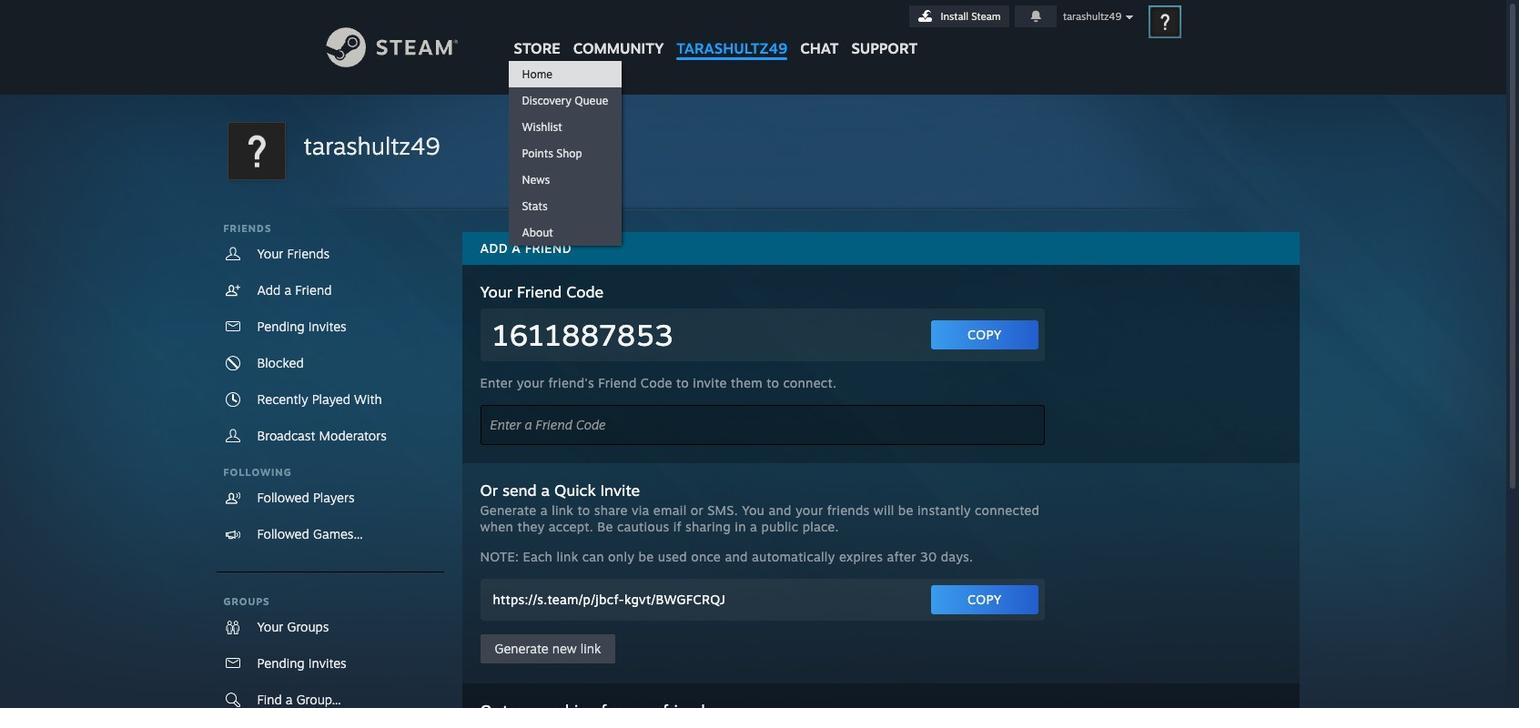 Task type: describe. For each thing, give the bounding box(es) containing it.
store
[[514, 39, 561, 57]]

players
[[313, 490, 355, 505]]

games...
[[313, 526, 363, 542]]

0 horizontal spatial tarashultz49 link
[[304, 129, 440, 163]]

0 vertical spatial your
[[517, 375, 545, 391]]

2 pending invites from the top
[[257, 655, 347, 671]]

shop
[[557, 147, 582, 160]]

new
[[552, 641, 577, 656]]

public
[[761, 519, 799, 534]]

recently played with link
[[216, 381, 444, 418]]

when
[[480, 519, 514, 534]]

can
[[582, 549, 604, 564]]

them
[[731, 375, 763, 391]]

each
[[523, 549, 553, 564]]

kgvt/bwgfcrqj
[[625, 592, 726, 607]]

to for invite
[[578, 503, 590, 518]]

find a group...
[[257, 692, 341, 707]]

community
[[573, 39, 664, 57]]

followed players link
[[216, 480, 444, 516]]

add a friend link
[[216, 272, 444, 309]]

recently played with
[[257, 391, 382, 407]]

blocked
[[257, 355, 304, 371]]

broadcast moderators
[[257, 428, 387, 443]]

chat
[[800, 39, 839, 57]]

followed players
[[257, 490, 355, 505]]

friends
[[827, 503, 870, 518]]

instantly
[[918, 503, 971, 518]]

1 pending from the top
[[257, 319, 305, 334]]

home
[[522, 67, 553, 81]]

community link
[[567, 0, 670, 66]]

0 vertical spatial friends
[[223, 222, 272, 235]]

accept.
[[549, 519, 594, 534]]

0 horizontal spatial friend
[[295, 282, 332, 298]]

played
[[312, 391, 350, 407]]

or send a quick invite generate a link to share via email or sms. you and your friends will be instantly connected when they accept. be cautious if sharing in a public place.
[[480, 481, 1040, 534]]

your for your friends
[[257, 246, 283, 261]]

1 horizontal spatial friend
[[517, 282, 562, 301]]

about link
[[508, 219, 622, 246]]

your friends link
[[216, 236, 444, 272]]

copy button for https://s.team/p/jbcf-kgvt/bwgfcrqj
[[931, 585, 1038, 615]]

1 horizontal spatial friends
[[287, 246, 330, 261]]

tarashultz49 for left tarashultz49 link
[[304, 131, 440, 160]]

your groups link
[[216, 609, 444, 645]]

if
[[673, 519, 682, 534]]

connected
[[975, 503, 1040, 518]]

invite
[[693, 375, 727, 391]]

30
[[920, 549, 937, 564]]

1611887853
[[493, 317, 674, 353]]

https://s.team/p/jbcf-kgvt/bwgfcrqj
[[493, 592, 726, 607]]

support link
[[845, 0, 924, 62]]

group...
[[297, 692, 341, 707]]

1 pending invites from the top
[[257, 319, 347, 334]]

support
[[852, 39, 918, 57]]

in
[[735, 519, 746, 534]]

1 vertical spatial code
[[641, 375, 673, 391]]

email
[[654, 503, 687, 518]]

generate new link
[[495, 641, 601, 656]]

a up they
[[541, 503, 548, 518]]

automatically
[[752, 549, 835, 564]]

moderators
[[319, 428, 387, 443]]

your for your groups
[[257, 619, 283, 635]]

copy for 1611887853
[[968, 327, 1002, 342]]

discovery queue
[[522, 94, 608, 107]]

followed games...
[[257, 526, 363, 542]]

following
[[223, 466, 292, 479]]

invites for second pending invites link
[[308, 655, 347, 671]]

they
[[517, 519, 545, 534]]

note:
[[480, 549, 519, 564]]

find
[[257, 692, 282, 707]]

generate inside button
[[495, 641, 549, 656]]

followed for followed players
[[257, 490, 309, 505]]

you
[[742, 503, 765, 518]]

steam
[[972, 10, 1001, 23]]

via
[[632, 503, 650, 518]]

queue
[[575, 94, 608, 107]]

https://s.team/p/jbcf-
[[493, 592, 625, 607]]

to for code
[[767, 375, 779, 391]]

link inside or send a quick invite generate a link to share via email or sms. you and your friends will be instantly connected when they accept. be cautious if sharing in a public place.
[[552, 503, 574, 518]]

discovery queue link
[[508, 87, 622, 114]]

your friend code
[[480, 282, 604, 301]]

a left friend
[[512, 240, 521, 256]]

install steam
[[941, 10, 1001, 23]]

days.
[[941, 549, 973, 564]]

sms.
[[708, 503, 738, 518]]

will
[[874, 503, 894, 518]]

enter
[[480, 375, 513, 391]]



Task type: vqa. For each thing, say whether or not it's contained in the screenshot.
"tarashultz49" link
yes



Task type: locate. For each thing, give the bounding box(es) containing it.
your up find
[[257, 619, 283, 635]]

1 vertical spatial link
[[557, 549, 578, 564]]

1 horizontal spatial groups
[[287, 619, 329, 635]]

note: each link can only be used once and automatically expires after 30 days.
[[480, 549, 973, 564]]

0 vertical spatial pending invites
[[257, 319, 347, 334]]

0 vertical spatial pending
[[257, 319, 305, 334]]

tarashultz49 link
[[670, 0, 794, 66], [304, 129, 440, 163]]

tarashultz49 for rightmost tarashultz49 link
[[677, 39, 788, 57]]

0 vertical spatial invites
[[308, 319, 347, 334]]

friends up your friends
[[223, 222, 272, 235]]

your right enter
[[517, 375, 545, 391]]

sharing
[[685, 519, 731, 534]]

0 horizontal spatial and
[[725, 549, 748, 564]]

1 vertical spatial add
[[257, 282, 281, 298]]

used
[[658, 549, 687, 564]]

a right find
[[286, 692, 293, 707]]

add left friend
[[480, 240, 508, 256]]

1 vertical spatial tarashultz49 link
[[304, 129, 440, 163]]

1 invites from the top
[[308, 319, 347, 334]]

or
[[480, 481, 498, 500]]

followed for followed games...
[[257, 526, 309, 542]]

chat link
[[794, 0, 845, 62]]

0 vertical spatial copy button
[[931, 320, 1038, 350]]

0 vertical spatial followed
[[257, 490, 309, 505]]

and inside or send a quick invite generate a link to share via email or sms. you and your friends will be instantly connected when they accept. be cautious if sharing in a public place.
[[769, 503, 792, 518]]

1 pending invites link from the top
[[216, 309, 444, 345]]

wishlist link
[[508, 114, 622, 140]]

2 pending from the top
[[257, 655, 305, 671]]

pending invites link up group...
[[216, 645, 444, 682]]

friend down friend
[[517, 282, 562, 301]]

pending
[[257, 319, 305, 334], [257, 655, 305, 671]]

1 horizontal spatial and
[[769, 503, 792, 518]]

a right send
[[541, 481, 550, 500]]

friend down your friends link
[[295, 282, 332, 298]]

2 copy button from the top
[[931, 585, 1038, 615]]

about
[[522, 226, 553, 239]]

pending invites
[[257, 319, 347, 334], [257, 655, 347, 671]]

generate left new
[[495, 641, 549, 656]]

1 vertical spatial followed
[[257, 526, 309, 542]]

2 vertical spatial tarashultz49
[[304, 131, 440, 160]]

pending invites down 'add a friend'
[[257, 319, 347, 334]]

1 vertical spatial your
[[796, 503, 823, 518]]

add for add a friend
[[257, 282, 281, 298]]

invite
[[600, 481, 640, 500]]

your friends
[[257, 246, 330, 261]]

points shop
[[522, 147, 582, 160]]

be right only
[[639, 549, 654, 564]]

0 vertical spatial be
[[898, 503, 914, 518]]

generate inside or send a quick invite generate a link to share via email or sms. you and your friends will be instantly connected when they accept. be cautious if sharing in a public place.
[[480, 503, 537, 518]]

generate up when
[[480, 503, 537, 518]]

enter your friend's friend code to invite them to connect.
[[480, 375, 837, 391]]

to right them
[[767, 375, 779, 391]]

connect.
[[783, 375, 837, 391]]

add
[[480, 240, 508, 256], [257, 282, 281, 298]]

2 invites from the top
[[308, 655, 347, 671]]

blocked link
[[216, 345, 444, 381]]

to
[[676, 375, 689, 391], [767, 375, 779, 391], [578, 503, 590, 518]]

1 vertical spatial tarashultz49
[[677, 39, 788, 57]]

after
[[887, 549, 917, 564]]

groups up find a group... link
[[287, 619, 329, 635]]

1 vertical spatial pending invites
[[257, 655, 347, 671]]

0 vertical spatial tarashultz49
[[1063, 10, 1122, 23]]

invites down add a friend link at left
[[308, 319, 347, 334]]

quick
[[554, 481, 596, 500]]

with
[[354, 391, 382, 407]]

friend's
[[548, 375, 594, 391]]

invites for second pending invites link from the bottom
[[308, 319, 347, 334]]

followed down following
[[257, 490, 309, 505]]

install steam link
[[909, 5, 1009, 27]]

link left can
[[557, 549, 578, 564]]

0 horizontal spatial your
[[517, 375, 545, 391]]

1 horizontal spatial tarashultz49 link
[[670, 0, 794, 66]]

to up accept.
[[578, 503, 590, 518]]

0 horizontal spatial to
[[578, 503, 590, 518]]

link up accept.
[[552, 503, 574, 518]]

1 copy from the top
[[968, 327, 1002, 342]]

groups
[[223, 595, 270, 608], [287, 619, 329, 635]]

generate new link button
[[480, 635, 616, 664]]

add down your friends
[[257, 282, 281, 298]]

0 horizontal spatial tarashultz49
[[304, 131, 440, 160]]

add for add a friend
[[480, 240, 508, 256]]

0 vertical spatial pending invites link
[[216, 309, 444, 345]]

be
[[898, 503, 914, 518], [639, 549, 654, 564]]

2 followed from the top
[[257, 526, 309, 542]]

pending invites link down 'add a friend'
[[216, 309, 444, 345]]

pending invites up find a group...
[[257, 655, 347, 671]]

1 horizontal spatial code
[[641, 375, 673, 391]]

friends up 'add a friend'
[[287, 246, 330, 261]]

news
[[522, 173, 550, 187]]

link
[[552, 503, 574, 518], [557, 549, 578, 564], [581, 641, 601, 656]]

1 followed from the top
[[257, 490, 309, 505]]

and
[[769, 503, 792, 518], [725, 549, 748, 564]]

0 vertical spatial your
[[257, 246, 283, 261]]

2 pending invites link from the top
[[216, 645, 444, 682]]

your groups
[[257, 619, 329, 635]]

link inside generate new link button
[[581, 641, 601, 656]]

copy button
[[931, 320, 1038, 350], [931, 585, 1038, 615]]

0 vertical spatial link
[[552, 503, 574, 518]]

1 horizontal spatial be
[[898, 503, 914, 518]]

your
[[257, 246, 283, 261], [480, 282, 513, 301], [257, 619, 283, 635]]

followed down followed players
[[257, 526, 309, 542]]

cautious
[[617, 519, 669, 534]]

copy for https://s.team/p/jbcf-kgvt/bwgfcrqj
[[968, 592, 1002, 607]]

1 vertical spatial generate
[[495, 641, 549, 656]]

friend right friend's
[[598, 375, 637, 391]]

your for your friend code
[[480, 282, 513, 301]]

0 vertical spatial add
[[480, 240, 508, 256]]

pending up find
[[257, 655, 305, 671]]

link for new
[[581, 641, 601, 656]]

0 horizontal spatial groups
[[223, 595, 270, 608]]

2 horizontal spatial friend
[[598, 375, 637, 391]]

1 vertical spatial friends
[[287, 246, 330, 261]]

place.
[[803, 519, 839, 534]]

2 vertical spatial link
[[581, 641, 601, 656]]

0 vertical spatial and
[[769, 503, 792, 518]]

and down in
[[725, 549, 748, 564]]

0 vertical spatial copy
[[968, 327, 1002, 342]]

1 vertical spatial your
[[480, 282, 513, 301]]

broadcast moderators link
[[216, 418, 444, 454]]

or
[[691, 503, 704, 518]]

be inside or send a quick invite generate a link to share via email or sms. you and your friends will be instantly connected when they accept. be cautious if sharing in a public place.
[[898, 503, 914, 518]]

0 horizontal spatial friends
[[223, 222, 272, 235]]

groups up your groups
[[223, 595, 270, 608]]

code left invite
[[641, 375, 673, 391]]

copy button for 1611887853
[[931, 320, 1038, 350]]

a right in
[[750, 519, 758, 534]]

find a group... link
[[216, 682, 444, 708]]

a down your friends
[[284, 282, 292, 298]]

1 vertical spatial copy
[[968, 592, 1002, 607]]

0 vertical spatial code
[[566, 282, 604, 301]]

2 horizontal spatial to
[[767, 375, 779, 391]]

your up place.
[[796, 503, 823, 518]]

invites up find a group... link
[[308, 655, 347, 671]]

1 vertical spatial pending invites link
[[216, 645, 444, 682]]

discovery
[[522, 94, 572, 107]]

0 vertical spatial groups
[[223, 595, 270, 608]]

only
[[608, 549, 635, 564]]

1 vertical spatial invites
[[308, 655, 347, 671]]

points shop link
[[508, 140, 622, 167]]

home link
[[508, 61, 622, 87]]

followed
[[257, 490, 309, 505], [257, 526, 309, 542]]

store link
[[508, 0, 567, 66]]

0 horizontal spatial code
[[566, 282, 604, 301]]

be
[[597, 519, 613, 534]]

2 vertical spatial your
[[257, 619, 283, 635]]

link right new
[[581, 641, 601, 656]]

share
[[594, 503, 628, 518]]

friends
[[223, 222, 272, 235], [287, 246, 330, 261]]

1 vertical spatial be
[[639, 549, 654, 564]]

1 vertical spatial and
[[725, 549, 748, 564]]

expires
[[839, 549, 883, 564]]

Enter a Friend Code text field
[[480, 405, 1045, 445]]

0 vertical spatial tarashultz49 link
[[670, 0, 794, 66]]

your down add a friend
[[480, 282, 513, 301]]

1 vertical spatial groups
[[287, 619, 329, 635]]

0 horizontal spatial be
[[639, 549, 654, 564]]

0 horizontal spatial add
[[257, 282, 281, 298]]

install
[[941, 10, 969, 23]]

1 horizontal spatial tarashultz49
[[677, 39, 788, 57]]

generate
[[480, 503, 537, 518], [495, 641, 549, 656]]

2 horizontal spatial tarashultz49
[[1063, 10, 1122, 23]]

pending invites link
[[216, 309, 444, 345], [216, 645, 444, 682]]

1 horizontal spatial add
[[480, 240, 508, 256]]

2 copy from the top
[[968, 592, 1002, 607]]

1 horizontal spatial to
[[676, 375, 689, 391]]

1 vertical spatial copy button
[[931, 585, 1038, 615]]

pending up blocked
[[257, 319, 305, 334]]

1 copy button from the top
[[931, 320, 1038, 350]]

be right will
[[898, 503, 914, 518]]

link for each
[[557, 549, 578, 564]]

1 vertical spatial pending
[[257, 655, 305, 671]]

to inside or send a quick invite generate a link to share via email or sms. you and your friends will be instantly connected when they accept. be cautious if sharing in a public place.
[[578, 503, 590, 518]]

your inside or send a quick invite generate a link to share via email or sms. you and your friends will be instantly connected when they accept. be cautious if sharing in a public place.
[[796, 503, 823, 518]]

1 horizontal spatial your
[[796, 503, 823, 518]]

to left invite
[[676, 375, 689, 391]]

points
[[522, 147, 553, 160]]

stats
[[522, 199, 548, 213]]

and up public
[[769, 503, 792, 518]]

code up 1611887853
[[566, 282, 604, 301]]

wishlist
[[522, 120, 562, 134]]

add a friend
[[480, 240, 572, 256]]

broadcast
[[257, 428, 315, 443]]

your
[[517, 375, 545, 391], [796, 503, 823, 518]]

news link
[[508, 167, 622, 193]]

stats link
[[508, 193, 622, 219]]

code
[[566, 282, 604, 301], [641, 375, 673, 391]]

friend
[[525, 240, 572, 256]]

0 vertical spatial generate
[[480, 503, 537, 518]]

tarashultz49
[[1063, 10, 1122, 23], [677, 39, 788, 57], [304, 131, 440, 160]]

your up 'add a friend'
[[257, 246, 283, 261]]



